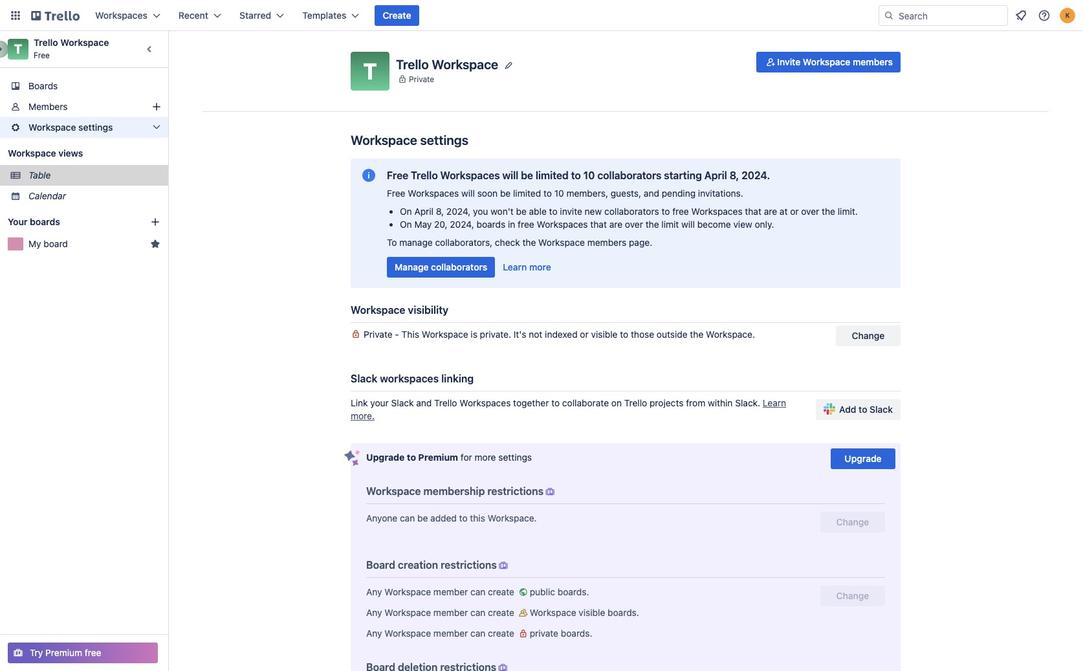 Task type: vqa. For each thing, say whether or not it's contained in the screenshot.
TRY PREMIUM FREE
yes



Task type: locate. For each thing, give the bounding box(es) containing it.
1 vertical spatial t
[[363, 58, 377, 84]]

not
[[529, 329, 543, 340]]

are left at
[[764, 206, 777, 217]]

trello workspace
[[396, 57, 498, 72]]

free up limit
[[673, 206, 689, 217]]

0 horizontal spatial premium
[[45, 647, 82, 658]]

2 horizontal spatial sm image
[[764, 56, 777, 69]]

in
[[508, 219, 515, 230]]

my board
[[28, 238, 68, 249]]

and right the guests,
[[644, 188, 659, 199]]

limited up able
[[513, 188, 541, 199]]

over up page. on the top of the page
[[625, 219, 643, 230]]

to manage collaborators, check the workspace members page.
[[387, 237, 652, 248]]

to left those
[[620, 329, 629, 340]]

1 vertical spatial that
[[590, 219, 607, 230]]

1 vertical spatial learn
[[763, 397, 786, 408]]

boards inside on april 8, 2024, you won't be able to invite new collaborators to free workspaces that are at or over the limit. on may 20, 2024, boards in free workspaces that are over the limit will become view only.
[[477, 219, 506, 230]]

be left able
[[516, 206, 527, 217]]

1 vertical spatial free
[[387, 170, 408, 181]]

trello workspace link
[[34, 37, 109, 48]]

more right for
[[475, 452, 496, 463]]

0 vertical spatial 8,
[[730, 170, 739, 181]]

try premium free
[[30, 647, 101, 658]]

private
[[409, 74, 434, 84], [364, 329, 393, 340]]

1 vertical spatial april
[[414, 206, 434, 217]]

0 vertical spatial learn
[[503, 261, 527, 272]]

manage collaborators
[[395, 261, 487, 272]]

private down trello workspace
[[409, 74, 434, 84]]

may
[[414, 219, 432, 230]]

can for public boards.
[[471, 586, 486, 597]]

1 horizontal spatial 8,
[[730, 170, 739, 181]]

trello right on
[[624, 397, 647, 408]]

8,
[[730, 170, 739, 181], [436, 206, 444, 217]]

0 vertical spatial free
[[34, 50, 50, 60]]

you
[[473, 206, 488, 217]]

0 vertical spatial and
[[644, 188, 659, 199]]

2024, up the 20,
[[446, 206, 471, 217]]

learn down to manage collaborators, check the workspace members page. on the top of page
[[503, 261, 527, 272]]

the left limit
[[646, 219, 659, 230]]

2 member from the top
[[434, 607, 468, 618]]

8, left 2024. at top
[[730, 170, 739, 181]]

t down create button
[[363, 58, 377, 84]]

2 horizontal spatial will
[[682, 219, 695, 230]]

member for private boards.
[[434, 628, 468, 639]]

0 vertical spatial collaborators
[[598, 170, 662, 181]]

will up won't
[[502, 170, 519, 181]]

visible left those
[[591, 329, 618, 340]]

upgrade to premium for more settings
[[366, 452, 532, 463]]

slack inside "link"
[[870, 404, 893, 415]]

the
[[822, 206, 835, 217], [646, 219, 659, 230], [523, 237, 536, 248], [690, 329, 704, 340]]

are down the guests,
[[609, 219, 623, 230]]

board
[[366, 559, 395, 571]]

trello inside trello workspace free
[[34, 37, 58, 48]]

to right the "together"
[[552, 397, 560, 408]]

1 vertical spatial members
[[587, 237, 627, 248]]

calendar
[[28, 190, 66, 201]]

1 vertical spatial create
[[488, 607, 514, 618]]

collaborators down the guests,
[[604, 206, 659, 217]]

workspace inside workspace settings popup button
[[28, 122, 76, 133]]

1 horizontal spatial are
[[764, 206, 777, 217]]

t inside button
[[363, 58, 377, 84]]

or right at
[[790, 206, 799, 217]]

workspace settings
[[28, 122, 113, 133], [351, 133, 469, 148]]

on up the manage
[[400, 206, 412, 217]]

collaborators
[[598, 170, 662, 181], [604, 206, 659, 217], [431, 261, 487, 272]]

1 horizontal spatial will
[[502, 170, 519, 181]]

to inside "link"
[[859, 404, 867, 415]]

learn
[[503, 261, 527, 272], [763, 397, 786, 408]]

learn right slack.
[[763, 397, 786, 408]]

my board link
[[28, 238, 145, 250]]

0 horizontal spatial t
[[14, 41, 22, 56]]

free inside trello workspace free
[[34, 50, 50, 60]]

your boards
[[8, 216, 60, 227]]

won't
[[491, 206, 514, 217]]

0 vertical spatial that
[[745, 206, 762, 217]]

8, up the 20,
[[436, 206, 444, 217]]

2 horizontal spatial slack
[[870, 404, 893, 415]]

2 create from the top
[[488, 607, 514, 618]]

be right 'soon'
[[500, 188, 511, 199]]

0 horizontal spatial 10
[[554, 188, 564, 199]]

2 vertical spatial free
[[387, 188, 405, 199]]

on
[[400, 206, 412, 217], [400, 219, 412, 230]]

1 vertical spatial 2024,
[[450, 219, 474, 230]]

upgrade right sparkle image
[[366, 452, 405, 463]]

10 for collaborators
[[584, 170, 595, 181]]

2024.
[[742, 170, 770, 181]]

1 horizontal spatial workspace.
[[706, 329, 755, 340]]

0 horizontal spatial upgrade
[[366, 452, 405, 463]]

members
[[853, 56, 893, 67], [587, 237, 627, 248]]

private boards.
[[530, 628, 593, 639]]

calendar link
[[28, 190, 160, 203]]

boards down you
[[477, 219, 506, 230]]

slack for link
[[391, 397, 414, 408]]

upgrade button
[[831, 448, 896, 469]]

1 vertical spatial on
[[400, 219, 412, 230]]

10
[[584, 170, 595, 181], [554, 188, 564, 199]]

table
[[28, 170, 51, 181]]

recent
[[179, 10, 208, 21]]

t
[[14, 41, 22, 56], [363, 58, 377, 84]]

0 vertical spatial sm image
[[764, 56, 777, 69]]

0 vertical spatial more
[[529, 261, 551, 272]]

to up limit
[[662, 206, 670, 217]]

0 vertical spatial any
[[366, 586, 382, 597]]

1 vertical spatial restrictions
[[441, 559, 497, 571]]

collaborators down collaborators,
[[431, 261, 487, 272]]

member for public boards.
[[434, 586, 468, 597]]

1 create from the top
[[488, 586, 514, 597]]

slack up link
[[351, 373, 377, 384]]

visible up private boards.
[[579, 607, 605, 618]]

2 vertical spatial create
[[488, 628, 514, 639]]

upgrade inside button
[[845, 453, 882, 464]]

over right at
[[801, 206, 820, 217]]

restrictions
[[488, 485, 544, 497], [441, 559, 497, 571]]

0 horizontal spatial free
[[85, 647, 101, 658]]

slack for add
[[870, 404, 893, 415]]

2 vertical spatial member
[[434, 628, 468, 639]]

can for workspace visible boards.
[[471, 607, 486, 618]]

members down the search icon
[[853, 56, 893, 67]]

1 vertical spatial free
[[518, 219, 534, 230]]

1 vertical spatial over
[[625, 219, 643, 230]]

starred icon image
[[150, 239, 160, 249]]

0 horizontal spatial learn
[[503, 261, 527, 272]]

workspaces down invite
[[537, 219, 588, 230]]

workspace inside trello workspace free
[[60, 37, 109, 48]]

workspaces up 'soon'
[[440, 170, 500, 181]]

back to home image
[[31, 5, 80, 26]]

will
[[502, 170, 519, 181], [462, 188, 475, 199], [682, 219, 695, 230]]

2 any workspace member can create from the top
[[366, 607, 517, 618]]

workspace. right the this
[[488, 513, 537, 524]]

the right outside
[[690, 329, 704, 340]]

3 any workspace member can create from the top
[[366, 628, 517, 639]]

that down new
[[590, 219, 607, 230]]

2 vertical spatial any
[[366, 628, 382, 639]]

1 any from the top
[[366, 586, 382, 597]]

over
[[801, 206, 820, 217], [625, 219, 643, 230]]

slack right your
[[391, 397, 414, 408]]

free trello workspaces will be limited to 10 collaborators starting april 8, 2024.
[[387, 170, 770, 181]]

workspaces up workspace navigation collapse icon
[[95, 10, 147, 21]]

change link
[[821, 586, 885, 606]]

0 horizontal spatial april
[[414, 206, 434, 217]]

1 horizontal spatial boards
[[477, 219, 506, 230]]

page.
[[629, 237, 652, 248]]

workspace.
[[706, 329, 755, 340], [488, 513, 537, 524]]

0 vertical spatial on
[[400, 206, 412, 217]]

0 horizontal spatial are
[[609, 219, 623, 230]]

2024,
[[446, 206, 471, 217], [450, 219, 474, 230]]

2 on from the top
[[400, 219, 412, 230]]

restrictions right 'membership'
[[488, 485, 544, 497]]

search image
[[884, 10, 894, 21]]

0 horizontal spatial members
[[587, 237, 627, 248]]

upgrade down add to slack "link"
[[845, 453, 882, 464]]

more down to manage collaborators, check the workspace members page. on the top of page
[[529, 261, 551, 272]]

visible
[[591, 329, 618, 340], [579, 607, 605, 618]]

restrictions for workspace membership restrictions
[[488, 485, 544, 497]]

0 vertical spatial will
[[502, 170, 519, 181]]

members inside button
[[853, 56, 893, 67]]

to up free workspaces will soon be limited to 10 members, guests, and pending invitations.
[[571, 170, 581, 181]]

8, inside on april 8, 2024, you won't be able to invite new collaborators to free workspaces that are at or over the limit. on may 20, 2024, boards in free workspaces that are over the limit will become view only.
[[436, 206, 444, 217]]

workspace. right outside
[[706, 329, 755, 340]]

sm image
[[544, 485, 557, 498], [497, 559, 510, 572], [517, 586, 530, 599], [517, 606, 530, 619]]

your boards with 1 items element
[[8, 214, 131, 230]]

trello
[[34, 37, 58, 48], [396, 57, 429, 72], [411, 170, 438, 181], [434, 397, 457, 408], [624, 397, 647, 408]]

1 vertical spatial limited
[[513, 188, 541, 199]]

1 any workspace member can create from the top
[[366, 586, 517, 597]]

boards. for private boards.
[[561, 628, 593, 639]]

settings
[[78, 122, 113, 133], [420, 133, 469, 148], [499, 452, 532, 463]]

0 horizontal spatial or
[[580, 329, 589, 340]]

try premium free button
[[8, 643, 158, 663]]

3 any from the top
[[366, 628, 382, 639]]

trello up may
[[411, 170, 438, 181]]

free
[[673, 206, 689, 217], [518, 219, 534, 230], [85, 647, 101, 658]]

to right add
[[859, 404, 867, 415]]

at
[[780, 206, 788, 217]]

collaborators inside on april 8, 2024, you won't be able to invite new collaborators to free workspaces that are at or over the limit. on may 20, 2024, boards in free workspaces that are over the limit will become view only.
[[604, 206, 659, 217]]

workspaces up become
[[692, 206, 743, 217]]

boards
[[30, 216, 60, 227], [477, 219, 506, 230]]

1 vertical spatial and
[[416, 397, 432, 408]]

to
[[387, 237, 397, 248]]

invitations.
[[698, 188, 743, 199]]

t down switch to… icon
[[14, 41, 22, 56]]

april up invitations.
[[705, 170, 727, 181]]

free
[[34, 50, 50, 60], [387, 170, 408, 181], [387, 188, 405, 199]]

slack right add
[[870, 404, 893, 415]]

0 vertical spatial over
[[801, 206, 820, 217]]

settings inside workspace settings popup button
[[78, 122, 113, 133]]

0 vertical spatial create
[[488, 586, 514, 597]]

0 vertical spatial free
[[673, 206, 689, 217]]

free right try
[[85, 647, 101, 658]]

invite workspace members
[[777, 56, 893, 67]]

t for t button
[[363, 58, 377, 84]]

2 vertical spatial will
[[682, 219, 695, 230]]

sm image
[[764, 56, 777, 69], [517, 627, 530, 640], [496, 661, 509, 671]]

members down on april 8, 2024, you won't be able to invite new collaborators to free workspaces that are at or over the limit. on may 20, 2024, boards in free workspaces that are over the limit will become view only.
[[587, 237, 627, 248]]

or inside on april 8, 2024, you won't be able to invite new collaborators to free workspaces that are at or over the limit. on may 20, 2024, boards in free workspaces that are over the limit will become view only.
[[790, 206, 799, 217]]

check
[[495, 237, 520, 248]]

1 horizontal spatial april
[[705, 170, 727, 181]]

added
[[430, 513, 457, 524]]

2 vertical spatial any workspace member can create
[[366, 628, 517, 639]]

boards up my board
[[30, 216, 60, 227]]

will left 'soon'
[[462, 188, 475, 199]]

0 horizontal spatial slack
[[351, 373, 377, 384]]

2 any from the top
[[366, 607, 382, 618]]

0 vertical spatial restrictions
[[488, 485, 544, 497]]

0 horizontal spatial sm image
[[496, 661, 509, 671]]

0 horizontal spatial more
[[475, 452, 496, 463]]

open information menu image
[[1038, 9, 1051, 22]]

it's
[[514, 329, 526, 340]]

and down slack workspaces linking
[[416, 397, 432, 408]]

0 vertical spatial boards.
[[558, 586, 589, 597]]

will inside on april 8, 2024, you won't be able to invite new collaborators to free workspaces that are at or over the limit. on may 20, 2024, boards in free workspaces that are over the limit will become view only.
[[682, 219, 695, 230]]

2024, up collaborators,
[[450, 219, 474, 230]]

1 member from the top
[[434, 586, 468, 597]]

3 member from the top
[[434, 628, 468, 639]]

0 vertical spatial change
[[852, 330, 885, 341]]

restrictions down the this
[[441, 559, 497, 571]]

free right 'in'
[[518, 219, 534, 230]]

1 horizontal spatial slack
[[391, 397, 414, 408]]

0 horizontal spatial workspace settings
[[28, 122, 113, 133]]

any for workspace visible boards.
[[366, 607, 382, 618]]

2 vertical spatial sm image
[[496, 661, 509, 671]]

collaborators up the guests,
[[598, 170, 662, 181]]

0 vertical spatial or
[[790, 206, 799, 217]]

0 horizontal spatial settings
[[78, 122, 113, 133]]

0 vertical spatial private
[[409, 74, 434, 84]]

0 horizontal spatial workspace.
[[488, 513, 537, 524]]

1 vertical spatial private
[[364, 329, 393, 340]]

will right limit
[[682, 219, 695, 230]]

that up view
[[745, 206, 762, 217]]

april up may
[[414, 206, 434, 217]]

workspace navigation collapse icon image
[[141, 40, 159, 58]]

1 horizontal spatial members
[[853, 56, 893, 67]]

more.
[[351, 410, 375, 421]]

on left may
[[400, 219, 412, 230]]

free for free trello workspaces will be limited to 10 collaborators starting april 8, 2024.
[[387, 170, 408, 181]]

create
[[488, 586, 514, 597], [488, 607, 514, 618], [488, 628, 514, 639]]

0 horizontal spatial and
[[416, 397, 432, 408]]

1 on from the top
[[400, 206, 412, 217]]

membership
[[424, 485, 485, 497]]

2 vertical spatial free
[[85, 647, 101, 658]]

limit
[[662, 219, 679, 230]]

visibility
[[408, 304, 449, 316]]

create for workspace visible boards.
[[488, 607, 514, 618]]

change
[[852, 330, 885, 341], [836, 516, 869, 527], [836, 590, 869, 601]]

that
[[745, 206, 762, 217], [590, 219, 607, 230]]

workspace inside invite workspace members button
[[803, 56, 851, 67]]

10 up "members,"
[[584, 170, 595, 181]]

guests,
[[611, 188, 641, 199]]

0 horizontal spatial private
[[364, 329, 393, 340]]

manage
[[399, 237, 433, 248]]

0 horizontal spatial will
[[462, 188, 475, 199]]

0 vertical spatial any workspace member can create
[[366, 586, 517, 597]]

april inside on april 8, 2024, you won't be able to invite new collaborators to free workspaces that are at or over the limit. on may 20, 2024, boards in free workspaces that are over the limit will become view only.
[[414, 206, 434, 217]]

1 horizontal spatial upgrade
[[845, 453, 882, 464]]

to
[[571, 170, 581, 181], [544, 188, 552, 199], [549, 206, 558, 217], [662, 206, 670, 217], [620, 329, 629, 340], [552, 397, 560, 408], [859, 404, 867, 415], [407, 452, 416, 463], [459, 513, 468, 524]]

3 create from the top
[[488, 628, 514, 639]]

or right the indexed
[[580, 329, 589, 340]]

trello down the back to home image
[[34, 37, 58, 48]]

free workspaces will soon be limited to 10 members, guests, and pending invitations.
[[387, 188, 743, 199]]

private left the - in the left of the page
[[364, 329, 393, 340]]

pending
[[662, 188, 696, 199]]

to up able
[[544, 188, 552, 199]]

anyone can be added to this workspace.
[[366, 513, 537, 524]]

1 vertical spatial 8,
[[436, 206, 444, 217]]

0 vertical spatial t
[[14, 41, 22, 56]]

upgrade
[[366, 452, 405, 463], [845, 453, 882, 464]]

1 horizontal spatial or
[[790, 206, 799, 217]]

workspace membership restrictions
[[366, 485, 544, 497]]

premium right try
[[45, 647, 82, 658]]

trello right t button
[[396, 57, 429, 72]]

premium left for
[[418, 452, 458, 463]]

change button
[[836, 326, 901, 346], [821, 512, 885, 533]]

learn inside learn more.
[[763, 397, 786, 408]]

limited up free workspaces will soon be limited to 10 members, guests, and pending invitations.
[[536, 170, 569, 181]]

upgrade for upgrade to premium for more settings
[[366, 452, 405, 463]]

1 vertical spatial 10
[[554, 188, 564, 199]]

outside
[[657, 329, 688, 340]]

1 vertical spatial any workspace member can create
[[366, 607, 517, 618]]

1 vertical spatial or
[[580, 329, 589, 340]]

0 vertical spatial member
[[434, 586, 468, 597]]

1 vertical spatial change
[[836, 516, 869, 527]]

10 up invite
[[554, 188, 564, 199]]

1 vertical spatial premium
[[45, 647, 82, 658]]

1 vertical spatial change button
[[821, 512, 885, 533]]

0 horizontal spatial 8,
[[436, 206, 444, 217]]

kendallparks02 (kendallparks02) image
[[1060, 8, 1076, 23]]

boards.
[[558, 586, 589, 597], [608, 607, 639, 618], [561, 628, 593, 639]]

limited for will
[[536, 170, 569, 181]]



Task type: describe. For each thing, give the bounding box(es) containing it.
board
[[44, 238, 68, 249]]

20,
[[434, 219, 448, 230]]

workspace settings button
[[0, 117, 168, 138]]

workspace visible boards.
[[530, 607, 639, 618]]

this
[[470, 513, 485, 524]]

0 vertical spatial april
[[705, 170, 727, 181]]

member for workspace visible boards.
[[434, 607, 468, 618]]

members
[[28, 101, 68, 112]]

10 for members,
[[554, 188, 564, 199]]

view
[[734, 219, 752, 230]]

workspace visibility
[[351, 304, 449, 316]]

add
[[839, 404, 856, 415]]

workspaces inside workspaces popup button
[[95, 10, 147, 21]]

collaborators,
[[435, 237, 493, 248]]

0 notifications image
[[1013, 8, 1029, 23]]

learn for learn more.
[[763, 397, 786, 408]]

Search field
[[894, 6, 1008, 25]]

1 horizontal spatial free
[[518, 219, 534, 230]]

0 horizontal spatial that
[[590, 219, 607, 230]]

on
[[611, 397, 622, 408]]

become
[[697, 219, 731, 230]]

linking
[[441, 373, 474, 384]]

t for t link
[[14, 41, 22, 56]]

1 horizontal spatial settings
[[420, 133, 469, 148]]

able
[[529, 206, 547, 217]]

2 vertical spatial collaborators
[[431, 261, 487, 272]]

those
[[631, 329, 654, 340]]

restrictions for board creation restrictions
[[441, 559, 497, 571]]

is
[[471, 329, 478, 340]]

private.
[[480, 329, 511, 340]]

invite
[[560, 206, 582, 217]]

add to slack link
[[816, 399, 901, 420]]

sm image inside invite workspace members button
[[764, 56, 777, 69]]

manage
[[395, 261, 429, 272]]

0 vertical spatial visible
[[591, 329, 618, 340]]

creation
[[398, 559, 438, 571]]

1 vertical spatial boards.
[[608, 607, 639, 618]]

members,
[[567, 188, 608, 199]]

premium inside button
[[45, 647, 82, 658]]

manage collaborators link
[[387, 257, 495, 278]]

be up able
[[521, 170, 533, 181]]

this
[[402, 329, 419, 340]]

public
[[530, 586, 555, 597]]

anyone
[[366, 513, 397, 524]]

views
[[58, 148, 83, 159]]

add board image
[[150, 217, 160, 227]]

the left limit.
[[822, 206, 835, 217]]

1 horizontal spatial that
[[745, 206, 762, 217]]

to left the this
[[459, 513, 468, 524]]

add to slack
[[839, 404, 893, 415]]

projects
[[650, 397, 684, 408]]

1 horizontal spatial and
[[644, 188, 659, 199]]

any workspace member can create for workspace visible boards.
[[366, 607, 517, 618]]

to right able
[[549, 206, 558, 217]]

trello workspace free
[[34, 37, 109, 60]]

invite workspace members button
[[757, 52, 901, 72]]

create button
[[375, 5, 419, 26]]

private for private - this workspace is private. it's not indexed or visible to those outside the workspace.
[[364, 329, 393, 340]]

learn more link
[[503, 261, 551, 272]]

to left for
[[407, 452, 416, 463]]

0 horizontal spatial over
[[625, 219, 643, 230]]

change inside change 'link'
[[836, 590, 869, 601]]

board creation restrictions
[[366, 559, 497, 571]]

starred
[[239, 10, 271, 21]]

upgrade for upgrade
[[845, 453, 882, 464]]

learn for learn more
[[503, 261, 527, 272]]

learn more.
[[351, 397, 786, 421]]

invite
[[777, 56, 801, 67]]

public boards.
[[530, 586, 589, 597]]

members link
[[0, 96, 168, 117]]

primary element
[[0, 0, 1083, 31]]

boards. for public boards.
[[558, 586, 589, 597]]

recent button
[[171, 5, 229, 26]]

1 vertical spatial will
[[462, 188, 475, 199]]

0 vertical spatial workspace.
[[706, 329, 755, 340]]

templates
[[302, 10, 347, 21]]

workspace views
[[8, 148, 83, 159]]

only.
[[755, 219, 774, 230]]

any workspace member can create for private boards.
[[366, 628, 517, 639]]

sparkle image
[[344, 450, 360, 467]]

workspaces down linking
[[460, 397, 511, 408]]

2 horizontal spatial settings
[[499, 452, 532, 463]]

limited for soon
[[513, 188, 541, 199]]

1 vertical spatial are
[[609, 219, 623, 230]]

0 vertical spatial are
[[764, 206, 777, 217]]

-
[[395, 329, 399, 340]]

1 horizontal spatial more
[[529, 261, 551, 272]]

trello down linking
[[434, 397, 457, 408]]

soon
[[477, 188, 498, 199]]

slack workspaces linking
[[351, 373, 474, 384]]

create
[[383, 10, 411, 21]]

the right check
[[523, 237, 536, 248]]

your
[[8, 216, 28, 227]]

create for private boards.
[[488, 628, 514, 639]]

be inside on april 8, 2024, you won't be able to invite new collaborators to free workspaces that are at or over the limit. on may 20, 2024, boards in free workspaces that are over the limit will become view only.
[[516, 206, 527, 217]]

on april 8, 2024, you won't be able to invite new collaborators to free workspaces that are at or over the limit. on may 20, 2024, boards in free workspaces that are over the limit will become view only.
[[400, 206, 858, 230]]

learn more. link
[[351, 397, 786, 421]]

free for free workspaces will soon be limited to 10 members, guests, and pending invitations.
[[387, 188, 405, 199]]

0 horizontal spatial boards
[[30, 216, 60, 227]]

link your slack and trello workspaces together to collaborate on trello projects from within slack.
[[351, 397, 760, 408]]

any for public boards.
[[366, 586, 382, 597]]

can for private boards.
[[471, 628, 486, 639]]

1 horizontal spatial over
[[801, 206, 820, 217]]

1 vertical spatial sm image
[[517, 627, 530, 640]]

limit.
[[838, 206, 858, 217]]

0 vertical spatial 2024,
[[446, 206, 471, 217]]

templates button
[[295, 5, 367, 26]]

boards
[[28, 80, 58, 91]]

any for private boards.
[[366, 628, 382, 639]]

1 vertical spatial workspace.
[[488, 513, 537, 524]]

any workspace member can create for public boards.
[[366, 586, 517, 597]]

for
[[461, 452, 472, 463]]

slack.
[[735, 397, 760, 408]]

0 vertical spatial premium
[[418, 452, 458, 463]]

t link
[[8, 39, 28, 60]]

workspaces button
[[87, 5, 168, 26]]

create for public boards.
[[488, 586, 514, 597]]

2 horizontal spatial free
[[673, 206, 689, 217]]

starting
[[664, 170, 702, 181]]

free inside button
[[85, 647, 101, 658]]

within
[[708, 397, 733, 408]]

starred button
[[232, 5, 292, 26]]

private for private
[[409, 74, 434, 84]]

learn more
[[503, 261, 551, 272]]

workspaces up the 20,
[[408, 188, 459, 199]]

table link
[[28, 169, 160, 182]]

1 vertical spatial visible
[[579, 607, 605, 618]]

1 vertical spatial more
[[475, 452, 496, 463]]

workspaces
[[380, 373, 439, 384]]

workspace settings inside popup button
[[28, 122, 113, 133]]

try
[[30, 647, 43, 658]]

be left the "added"
[[417, 513, 428, 524]]

0 vertical spatial change button
[[836, 326, 901, 346]]

1 horizontal spatial workspace settings
[[351, 133, 469, 148]]

together
[[513, 397, 549, 408]]

private - this workspace is private. it's not indexed or visible to those outside the workspace.
[[364, 329, 755, 340]]

t button
[[351, 52, 390, 91]]

boards link
[[0, 76, 168, 96]]

switch to… image
[[9, 9, 22, 22]]



